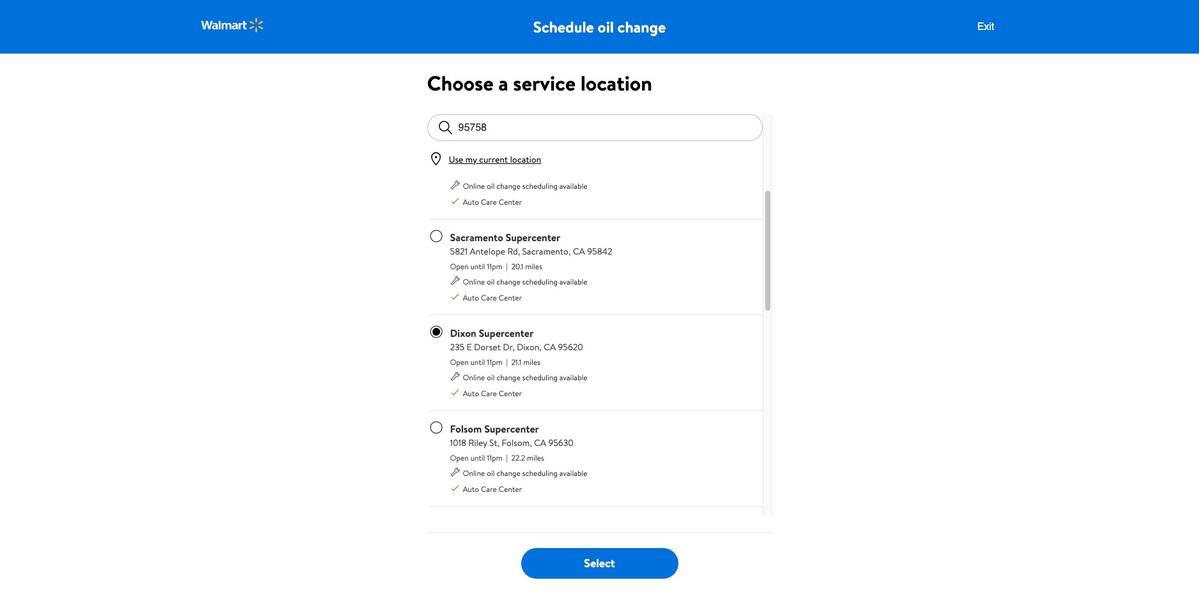 Task type: locate. For each thing, give the bounding box(es) containing it.
supercenter
[[493, 135, 548, 149], [506, 230, 561, 244], [479, 326, 534, 340], [484, 422, 539, 436]]

| down rd,
[[506, 261, 508, 272]]

4 open from the top
[[450, 453, 469, 464]]

auto for antelope
[[463, 197, 479, 207]]

11pm inside folsom supercenter 1018 riley st, folsom, ca 95630 open until 11pm  |  22.2 miles
[[487, 453, 503, 464]]

3 scheduling from the top
[[522, 372, 558, 383]]

available down "95843"
[[560, 181, 588, 191]]

95842
[[587, 245, 613, 258]]

11pm down st,
[[487, 453, 503, 464]]

oil down sacramento
[[487, 276, 495, 287]]

oil
[[598, 16, 614, 38], [487, 181, 495, 191], [487, 276, 495, 287], [487, 372, 495, 383], [487, 468, 495, 479]]

available down 95630 at the bottom left of the page
[[560, 468, 588, 479]]

open until 11pm    21.1 miles. element
[[450, 354, 588, 369]]

open until 11pm    20.1 miles. element
[[450, 162, 589, 177], [450, 258, 613, 273]]

care down open until 11pm    22.2 miles. element
[[481, 484, 497, 495]]

until inside "sacramento supercenter 5821 antelope rd, sacramento, ca 95842 open until 11pm  |  20.1 miles"
[[471, 261, 485, 272]]

online for dixon
[[463, 372, 485, 383]]

care up sacramento
[[481, 197, 497, 207]]

miles for sacramento supercenter
[[525, 261, 542, 272]]

1 auto care center from the top
[[463, 197, 522, 207]]

scheduling for sacramento supercenter
[[522, 276, 558, 287]]

20.1 for antelope
[[511, 165, 524, 176]]

| inside folsom supercenter 1018 riley st, folsom, ca 95630 open until 11pm  |  22.2 miles
[[506, 453, 508, 464]]

2 scheduling from the top
[[522, 276, 558, 287]]

auto care center for antelope
[[463, 197, 522, 207]]

auto care center down 21.1
[[463, 388, 522, 399]]

miles
[[525, 165, 542, 176], [525, 261, 542, 272], [523, 357, 541, 368], [527, 453, 544, 464]]

ca left "95843"
[[550, 149, 562, 162]]

0 vertical spatial 20.1
[[511, 165, 524, 176]]

3 auto care center from the top
[[463, 388, 522, 399]]

oil down current
[[487, 181, 495, 191]]

auto
[[463, 197, 479, 207], [463, 292, 479, 303], [463, 388, 479, 399], [463, 484, 479, 495]]

1 vertical spatial location
[[510, 153, 541, 166]]

miles for antelope supercenter
[[525, 165, 542, 176]]

oil for antelope supercenter
[[487, 181, 495, 191]]

3 11pm from the top
[[487, 357, 503, 368]]

11pm down ave, in the left top of the page
[[487, 165, 503, 176]]

open until 11pm    22.2 miles. element
[[450, 450, 588, 465]]

watt
[[470, 149, 489, 162]]

until for folsom
[[471, 453, 485, 464]]

open down "7901"
[[450, 165, 469, 176]]

change for sacramento supercenter
[[497, 276, 521, 287]]

until down the riley
[[471, 453, 485, 464]]

7901
[[450, 149, 468, 162]]

supercenter for sacramento supercenter
[[506, 230, 561, 244]]

open inside "sacramento supercenter 5821 antelope rd, sacramento, ca 95842 open until 11pm  |  20.1 miles"
[[450, 261, 469, 272]]

ca inside antelope supercenter 7901 watt ave, antelope, ca 95843 open until 11pm  |  20.1 miles
[[550, 149, 562, 162]]

1 scheduling from the top
[[522, 181, 558, 191]]

online
[[463, 181, 485, 191], [463, 276, 485, 287], [463, 372, 485, 383], [463, 468, 485, 479]]

20.1 inside "sacramento supercenter 5821 antelope rd, sacramento, ca 95842 open until 11pm  |  20.1 miles"
[[511, 261, 524, 272]]

location right ave, in the left top of the page
[[510, 153, 541, 166]]

11pm down sacramento
[[487, 261, 503, 272]]

select button
[[521, 549, 678, 580]]

4 11pm from the top
[[487, 453, 503, 464]]

change
[[618, 16, 666, 38], [497, 181, 521, 191], [497, 276, 521, 287], [497, 372, 521, 383], [497, 468, 521, 479]]

1 auto from the top
[[463, 197, 479, 207]]

change for folsom supercenter
[[497, 468, 521, 479]]

online oil change scheduling available for folsom supercenter
[[463, 468, 588, 479]]

oil right "schedule"
[[598, 16, 614, 38]]

miles down 5821 antelope rd, sacramento, ca 95842. 'element'
[[525, 261, 542, 272]]

4 online oil change scheduling available from the top
[[463, 468, 588, 479]]

antelope
[[450, 135, 491, 149], [470, 245, 505, 258]]

3 care from the top
[[481, 388, 497, 399]]

3 online oil change scheduling available from the top
[[463, 372, 588, 383]]

4 care from the top
[[481, 484, 497, 495]]

center down rd,
[[499, 292, 522, 303]]

care
[[481, 197, 497, 207], [481, 292, 497, 303], [481, 388, 497, 399], [481, 484, 497, 495]]

None radio
[[430, 326, 443, 338], [430, 422, 443, 434], [430, 326, 443, 338], [430, 422, 443, 434]]

1 care from the top
[[481, 197, 497, 207]]

until
[[471, 165, 485, 176], [471, 261, 485, 272], [471, 357, 485, 368], [471, 453, 485, 464]]

scheduling down antelope,
[[522, 181, 558, 191]]

center down 21.1
[[499, 388, 522, 399]]

4 until from the top
[[471, 453, 485, 464]]

rd,
[[508, 245, 520, 258]]

2 online from the top
[[463, 276, 485, 287]]

antelope supercenter 7901 watt ave, antelope, ca 95843 open until 11pm  |  20.1 miles
[[450, 135, 589, 176]]

4 center from the top
[[499, 484, 522, 495]]

online down e
[[463, 372, 485, 383]]

miles inside antelope supercenter 7901 watt ave, antelope, ca 95843 open until 11pm  |  20.1 miles
[[525, 165, 542, 176]]

oil down dorset
[[487, 372, 495, 383]]

3 online from the top
[[463, 372, 485, 383]]

st,
[[490, 437, 500, 450]]

11pm down dorset
[[487, 357, 503, 368]]

open down the 235
[[450, 357, 469, 368]]

open until 11pm    20.1 miles. element for antelope
[[450, 162, 589, 177]]

ca left 95630 at the bottom left of the page
[[534, 437, 546, 450]]

1018 riley st, folsom, ca 95630. element
[[450, 437, 588, 450]]

online for folsom
[[463, 468, 485, 479]]

1 vertical spatial 20.1
[[511, 261, 524, 272]]

supercenter up folsom,
[[484, 422, 539, 436]]

auto down the riley
[[463, 484, 479, 495]]

auto up dixon
[[463, 292, 479, 303]]

auto care center up dixon
[[463, 292, 522, 303]]

ca left 95842
[[573, 245, 585, 258]]

scheduling down sacramento,
[[522, 276, 558, 287]]

0 horizontal spatial location
[[510, 153, 541, 166]]

folsom
[[450, 422, 482, 436]]

online oil change scheduling available down 5821 antelope rd, sacramento, ca 95842. 'element'
[[463, 276, 588, 287]]

5821 antelope rd, sacramento, ca 95842. element
[[450, 245, 613, 258]]

miles down antelope,
[[525, 165, 542, 176]]

1 20.1 from the top
[[511, 165, 524, 176]]

until inside folsom supercenter 1018 riley st, folsom, ca 95630 open until 11pm  |  22.2 miles
[[471, 453, 485, 464]]

until inside dixon supercenter 235 e dorset dr, dixon, ca 95620 open until 11pm  |  21.1 miles
[[471, 357, 485, 368]]

open down 1018
[[450, 453, 469, 464]]

select
[[584, 556, 615, 572]]

supercenter up the dr,
[[479, 326, 534, 340]]

ca inside folsom supercenter 1018 riley st, folsom, ca 95630 open until 11pm  |  22.2 miles
[[534, 437, 546, 450]]

online oil change scheduling available down open until 11pm    21.1 miles. element
[[463, 372, 588, 383]]

miles down dixon,
[[523, 357, 541, 368]]

supercenter up 5821 antelope rd, sacramento, ca 95842. 'element'
[[506, 230, 561, 244]]

auto care center
[[463, 197, 522, 207], [463, 292, 522, 303], [463, 388, 522, 399], [463, 484, 522, 495]]

supercenter inside antelope supercenter 7901 watt ave, antelope, ca 95843 open until 11pm  |  20.1 miles
[[493, 135, 548, 149]]

choose a service location
[[427, 69, 652, 97]]

location up "enter zip code" "text box"
[[581, 69, 652, 97]]

auto for folsom
[[463, 484, 479, 495]]

ca
[[550, 149, 562, 162], [573, 245, 585, 258], [544, 341, 556, 354], [534, 437, 546, 450]]

2 auto care center from the top
[[463, 292, 522, 303]]

| inside antelope supercenter 7901 watt ave, antelope, ca 95843 open until 11pm  |  20.1 miles
[[506, 165, 508, 176]]

11pm inside antelope supercenter 7901 watt ave, antelope, ca 95843 open until 11pm  |  20.1 miles
[[487, 165, 503, 176]]

open inside folsom supercenter 1018 riley st, folsom, ca 95630 open until 11pm  |  22.2 miles
[[450, 453, 469, 464]]

care up dorset
[[481, 292, 497, 303]]

e
[[467, 341, 472, 354]]

care for folsom
[[481, 484, 497, 495]]

antelope inside antelope supercenter 7901 watt ave, antelope, ca 95843 open until 11pm  |  20.1 miles
[[450, 135, 491, 149]]

until inside antelope supercenter 7901 watt ave, antelope, ca 95843 open until 11pm  |  20.1 miles
[[471, 165, 485, 176]]

2 open until 11pm    20.1 miles. element from the top
[[450, 258, 613, 273]]

miles right 22.2
[[527, 453, 544, 464]]

4 available from the top
[[560, 468, 588, 479]]

online oil change scheduling available
[[463, 181, 588, 191], [463, 276, 588, 287], [463, 372, 588, 383], [463, 468, 588, 479]]

2 11pm from the top
[[487, 261, 503, 272]]

use my current location
[[449, 153, 541, 166]]

miles inside "sacramento supercenter 5821 antelope rd, sacramento, ca 95842 open until 11pm  |  20.1 miles"
[[525, 261, 542, 272]]

20.1 down '7901 watt ave, antelope, ca 95843.' element
[[511, 165, 524, 176]]

location
[[581, 69, 652, 97], [510, 153, 541, 166]]

ca right dixon,
[[544, 341, 556, 354]]

2 center from the top
[[499, 292, 522, 303]]

2 | from the top
[[506, 261, 508, 272]]

11pm
[[487, 165, 503, 176], [487, 261, 503, 272], [487, 357, 503, 368], [487, 453, 503, 464]]

available down 95620
[[560, 372, 588, 383]]

open until 11pm    20.1 miles. element down sacramento,
[[450, 258, 613, 273]]

3 center from the top
[[499, 388, 522, 399]]

|
[[506, 165, 508, 176], [506, 261, 508, 272], [506, 357, 508, 368], [506, 453, 508, 464]]

| left 21.1
[[506, 357, 508, 368]]

4 online from the top
[[463, 468, 485, 479]]

online oil change scheduling available for antelope supercenter
[[463, 181, 588, 191]]

| down ave, in the left top of the page
[[506, 165, 508, 176]]

ca inside "sacramento supercenter 5821 antelope rd, sacramento, ca 95842 open until 11pm  |  20.1 miles"
[[573, 245, 585, 258]]

2 until from the top
[[471, 261, 485, 272]]

open
[[450, 165, 469, 176], [450, 261, 469, 272], [450, 357, 469, 368], [450, 453, 469, 464]]

supercenter for dixon supercenter
[[479, 326, 534, 340]]

3 | from the top
[[506, 357, 508, 368]]

1 horizontal spatial location
[[581, 69, 652, 97]]

ca inside dixon supercenter 235 e dorset dr, dixon, ca 95620 open until 11pm  |  21.1 miles
[[544, 341, 556, 354]]

3 open from the top
[[450, 357, 469, 368]]

miles inside folsom supercenter 1018 riley st, folsom, ca 95630 open until 11pm  |  22.2 miles
[[527, 453, 544, 464]]

1 vertical spatial open until 11pm    20.1 miles. element
[[450, 258, 613, 273]]

online down my
[[463, 181, 485, 191]]

11pm inside "sacramento supercenter 5821 antelope rd, sacramento, ca 95842 open until 11pm  |  20.1 miles"
[[487, 261, 503, 272]]

2 auto from the top
[[463, 292, 479, 303]]

scheduling down 22.2
[[522, 468, 558, 479]]

online for sacramento
[[463, 276, 485, 287]]

schedule
[[533, 16, 594, 38]]

1 center from the top
[[499, 197, 522, 207]]

| left 22.2
[[506, 453, 508, 464]]

ave,
[[491, 149, 508, 162]]

auto up sacramento
[[463, 197, 479, 207]]

care up the folsom
[[481, 388, 497, 399]]

center down 22.2
[[499, 484, 522, 495]]

auto up the folsom
[[463, 388, 479, 399]]

4 scheduling from the top
[[522, 468, 558, 479]]

3 available from the top
[[560, 372, 588, 383]]

95843
[[564, 149, 589, 162]]

online oil change scheduling available down 22.2
[[463, 468, 588, 479]]

open inside antelope supercenter 7901 watt ave, antelope, ca 95843 open until 11pm  |  20.1 miles
[[450, 165, 469, 176]]

auto care center down 22.2
[[463, 484, 522, 495]]

0 vertical spatial antelope
[[450, 135, 491, 149]]

20.1 down rd,
[[511, 261, 524, 272]]

2 care from the top
[[481, 292, 497, 303]]

supercenter inside dixon supercenter 235 e dorset dr, dixon, ca 95620 open until 11pm  |  21.1 miles
[[479, 326, 534, 340]]

until down sacramento
[[471, 261, 485, 272]]

open for antelope supercenter
[[450, 165, 469, 176]]

1 open from the top
[[450, 165, 469, 176]]

7901 watt ave, antelope, ca 95843. element
[[450, 149, 589, 162]]

auto care center up sacramento
[[463, 197, 522, 207]]

0 vertical spatial location
[[581, 69, 652, 97]]

care for dixon
[[481, 388, 497, 399]]

scheduling for folsom supercenter
[[522, 468, 558, 479]]

1 open until 11pm    20.1 miles. element from the top
[[450, 162, 589, 177]]

| for folsom
[[506, 453, 508, 464]]

scheduling
[[522, 181, 558, 191], [522, 276, 558, 287], [522, 372, 558, 383], [522, 468, 558, 479]]

1 online oil change scheduling available from the top
[[463, 181, 588, 191]]

2 available from the top
[[560, 276, 588, 287]]

1 available from the top
[[560, 181, 588, 191]]

online down the riley
[[463, 468, 485, 479]]

until down watt
[[471, 165, 485, 176]]

a
[[499, 69, 508, 97]]

1 online from the top
[[463, 181, 485, 191]]

available down 95842
[[560, 276, 588, 287]]

use my current location button
[[444, 153, 545, 166]]

2 20.1 from the top
[[511, 261, 524, 272]]

supercenter inside folsom supercenter 1018 riley st, folsom, ca 95630 open until 11pm  |  22.2 miles
[[484, 422, 539, 436]]

until down e
[[471, 357, 485, 368]]

online down 5821
[[463, 276, 485, 287]]

scheduling down open until 11pm    21.1 miles. element
[[522, 372, 558, 383]]

3 auto from the top
[[463, 388, 479, 399]]

riley
[[469, 437, 487, 450]]

ca for antelope supercenter
[[550, 149, 562, 162]]

antelope up watt
[[450, 135, 491, 149]]

| inside "sacramento supercenter 5821 antelope rd, sacramento, ca 95842 open until 11pm  |  20.1 miles"
[[506, 261, 508, 272]]

4 | from the top
[[506, 453, 508, 464]]

online oil change scheduling available down antelope,
[[463, 181, 588, 191]]

change for antelope supercenter
[[497, 181, 521, 191]]

available
[[560, 181, 588, 191], [560, 276, 588, 287], [560, 372, 588, 383], [560, 468, 588, 479]]

20.1 inside antelope supercenter 7901 watt ave, antelope, ca 95843 open until 11pm  |  20.1 miles
[[511, 165, 524, 176]]

0 vertical spatial open until 11pm    20.1 miles. element
[[450, 162, 589, 177]]

open down 5821
[[450, 261, 469, 272]]

oil down st,
[[487, 468, 495, 479]]

supercenter inside "sacramento supercenter 5821 antelope rd, sacramento, ca 95842 open until 11pm  |  20.1 miles"
[[506, 230, 561, 244]]

miles for folsom supercenter
[[527, 453, 544, 464]]

supercenter up '7901 watt ave, antelope, ca 95843.' element
[[493, 135, 548, 149]]

1 until from the top
[[471, 165, 485, 176]]

1 11pm from the top
[[487, 165, 503, 176]]

open until 11pm    20.1 miles. element down antelope,
[[450, 162, 589, 177]]

11pm for sacramento
[[487, 261, 503, 272]]

20.1
[[511, 165, 524, 176], [511, 261, 524, 272]]

2 open from the top
[[450, 261, 469, 272]]

center down use my current location
[[499, 197, 522, 207]]

1 vertical spatial antelope
[[470, 245, 505, 258]]

2 online oil change scheduling available from the top
[[463, 276, 588, 287]]

online oil change scheduling available for sacramento supercenter
[[463, 276, 588, 287]]

auto care center for sacramento
[[463, 292, 522, 303]]

change for dixon supercenter
[[497, 372, 521, 383]]

until for antelope
[[471, 165, 485, 176]]

4 auto from the top
[[463, 484, 479, 495]]

antelope down sacramento
[[470, 245, 505, 258]]

auto for dixon
[[463, 388, 479, 399]]

3 until from the top
[[471, 357, 485, 368]]

4 auto care center from the top
[[463, 484, 522, 495]]

1 | from the top
[[506, 165, 508, 176]]

None radio
[[430, 134, 443, 147], [430, 230, 443, 243], [430, 134, 443, 147], [430, 230, 443, 243]]

center
[[499, 197, 522, 207], [499, 292, 522, 303], [499, 388, 522, 399], [499, 484, 522, 495]]

antelope,
[[510, 149, 547, 162]]



Task type: describe. For each thing, give the bounding box(es) containing it.
| for sacramento
[[506, 261, 508, 272]]

available for folsom supercenter
[[560, 468, 588, 479]]

auto for sacramento
[[463, 292, 479, 303]]

open for folsom supercenter
[[450, 453, 469, 464]]

care for antelope
[[481, 197, 497, 207]]

exit
[[978, 21, 995, 32]]

sacramento
[[450, 230, 503, 244]]

11pm inside dixon supercenter 235 e dorset dr, dixon, ca 95620 open until 11pm  |  21.1 miles
[[487, 357, 503, 368]]

care for sacramento
[[481, 292, 497, 303]]

Enter zip code text field
[[453, 115, 762, 140]]

available for dixon supercenter
[[560, 372, 588, 383]]

22.2
[[511, 453, 525, 464]]

dixon supercenter 235 e dorset dr, dixon, ca 95620 open until 11pm  |  21.1 miles
[[450, 326, 583, 368]]

235
[[450, 341, 465, 354]]

scheduling for antelope supercenter
[[522, 181, 558, 191]]

center for folsom
[[499, 484, 522, 495]]

scheduling for dixon supercenter
[[522, 372, 558, 383]]

95620
[[558, 341, 583, 354]]

online oil change scheduling available for dixon supercenter
[[463, 372, 588, 383]]

available for sacramento supercenter
[[560, 276, 588, 287]]

oil for dixon supercenter
[[487, 372, 495, 383]]

center for antelope
[[499, 197, 522, 207]]

open until 11pm    20.1 miles. element for sacramento
[[450, 258, 613, 273]]

auto care center for dixon
[[463, 388, 522, 399]]

my
[[466, 153, 477, 166]]

available for antelope supercenter
[[560, 181, 588, 191]]

| for antelope
[[506, 165, 508, 176]]

11pm for antelope
[[487, 165, 503, 176]]

service
[[513, 69, 576, 97]]

dr,
[[503, 341, 515, 354]]

location for choose a service location
[[581, 69, 652, 97]]

| inside dixon supercenter 235 e dorset dr, dixon, ca 95620 open until 11pm  |  21.1 miles
[[506, 357, 508, 368]]

ca for folsom supercenter
[[534, 437, 546, 450]]

235 e dorset dr, dixon, ca 95620. element
[[450, 341, 588, 354]]

ca for sacramento supercenter
[[573, 245, 585, 258]]

sacramento supercenter 5821 antelope rd, sacramento, ca 95842 open until 11pm  |  20.1 miles
[[450, 230, 613, 272]]

antelope inside "sacramento supercenter 5821 antelope rd, sacramento, ca 95842 open until 11pm  |  20.1 miles"
[[470, 245, 505, 258]]

open for sacramento supercenter
[[450, 261, 469, 272]]

location for use my current location
[[510, 153, 541, 166]]

95630
[[549, 437, 574, 450]]

1018
[[450, 437, 466, 450]]

dixon,
[[517, 341, 542, 354]]

auto care center for folsom
[[463, 484, 522, 495]]

supercenter for folsom supercenter
[[484, 422, 539, 436]]

folsom,
[[502, 437, 532, 450]]

exit button
[[974, 20, 998, 33]]

dixon
[[450, 326, 477, 340]]

20.1 for sacramento
[[511, 261, 524, 272]]

online for antelope
[[463, 181, 485, 191]]

5821
[[450, 245, 468, 258]]

supercenter for antelope supercenter
[[493, 135, 548, 149]]

oil for sacramento supercenter
[[487, 276, 495, 287]]

choose
[[427, 69, 494, 97]]

center for dixon
[[499, 388, 522, 399]]

current
[[479, 153, 508, 166]]

center for sacramento
[[499, 292, 522, 303]]

sacramento,
[[522, 245, 571, 258]]

use
[[449, 153, 463, 166]]

miles inside dixon supercenter 235 e dorset dr, dixon, ca 95620 open until 11pm  |  21.1 miles
[[523, 357, 541, 368]]

21.1
[[511, 357, 522, 368]]

open inside dixon supercenter 235 e dorset dr, dixon, ca 95620 open until 11pm  |  21.1 miles
[[450, 357, 469, 368]]

folsom supercenter 1018 riley st, folsom, ca 95630 open until 11pm  |  22.2 miles
[[450, 422, 574, 464]]

11pm for folsom
[[487, 453, 503, 464]]

dorset
[[474, 341, 501, 354]]

until for sacramento
[[471, 261, 485, 272]]

oil for folsom supercenter
[[487, 468, 495, 479]]

schedule oil change
[[533, 16, 666, 38]]



Task type: vqa. For each thing, say whether or not it's contained in the screenshot.
the Electronics link
no



